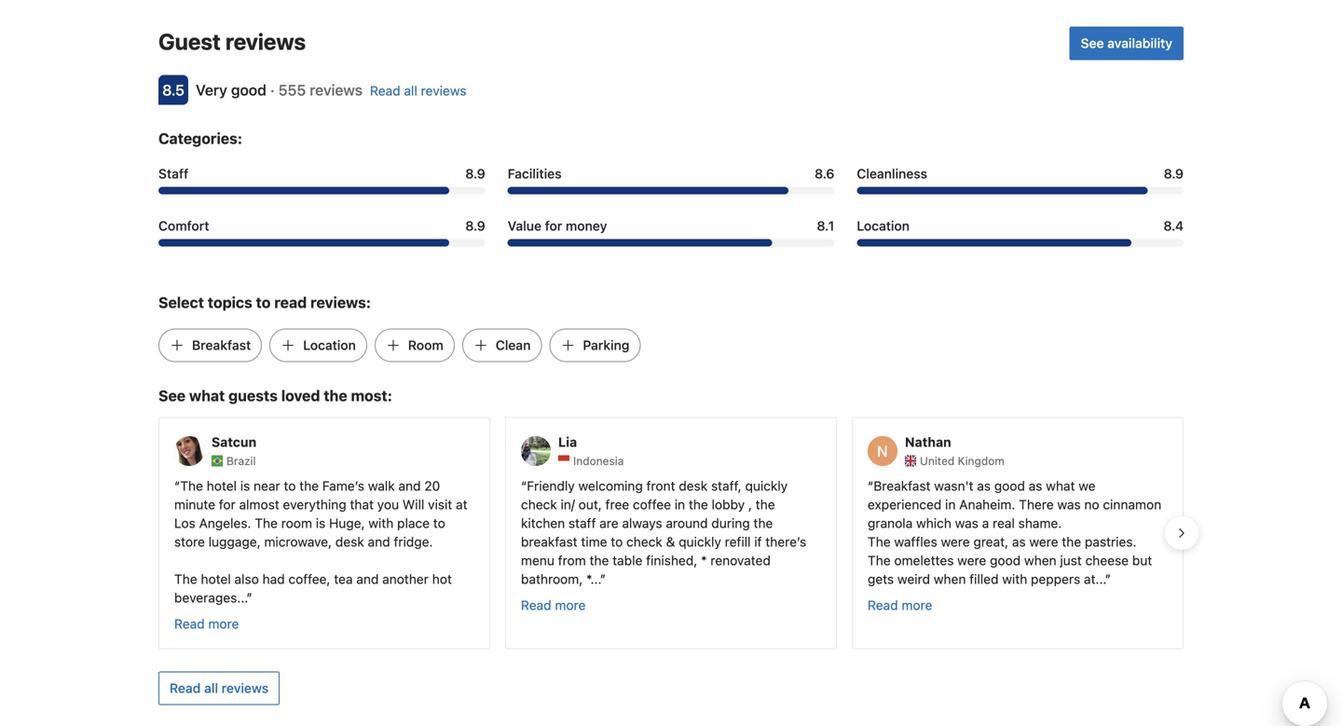 Task type: locate. For each thing, give the bounding box(es) containing it.
anaheim.
[[959, 497, 1015, 512]]

0 vertical spatial is
[[240, 478, 250, 494]]

indonesia
[[573, 455, 624, 468]]

" inside " breakfast wasn't as good as what we experienced in anaheim. there was no cinnamon granola which was a real shame. the waffles were great, as were the pastries. the omelettes were good when just cheese but gets weird when filled with peppers at...
[[868, 478, 874, 494]]

0 horizontal spatial in
[[675, 497, 685, 512]]

read more button for " breakfast wasn't as good as what we experienced in anaheim. there was no cinnamon granola which was a real shame. the waffles were great, as were the pastries. the omelettes were good when just cheese but gets weird when filled with peppers at...
[[868, 596, 932, 615]]

breakfast
[[192, 337, 251, 353], [874, 478, 931, 494]]

1 horizontal spatial as
[[1012, 534, 1026, 550]]

when down omelettes
[[934, 572, 966, 587]]

2 horizontal spatial read more button
[[868, 596, 932, 615]]

0 horizontal spatial more
[[208, 616, 239, 632]]

0 horizontal spatial all
[[204, 681, 218, 696]]

loved
[[281, 387, 320, 405]]

1 in from the left
[[675, 497, 685, 512]]

0 horizontal spatial breakfast
[[192, 337, 251, 353]]

table
[[613, 553, 643, 568]]

1 horizontal spatial see
[[1081, 35, 1104, 51]]

" up the experienced
[[868, 478, 874, 494]]

1 horizontal spatial read more
[[521, 598, 586, 613]]

location down reviews:
[[303, 337, 356, 353]]

as up anaheim.
[[977, 478, 991, 494]]

were down which
[[941, 534, 970, 550]]

read more button down bathroom,
[[521, 596, 586, 615]]

1 horizontal spatial location
[[857, 218, 910, 234]]

2 vertical spatial and
[[356, 572, 379, 587]]

1 " from the left
[[174, 478, 180, 494]]

for
[[545, 218, 562, 234], [219, 497, 236, 512]]

good left ·
[[231, 81, 266, 99]]

at...
[[1084, 572, 1105, 587]]

shame.
[[1018, 516, 1062, 531]]

0 vertical spatial for
[[545, 218, 562, 234]]

1 vertical spatial all
[[204, 681, 218, 696]]

the right ,
[[756, 497, 775, 512]]

1 horizontal spatial in
[[945, 497, 956, 512]]

8.4
[[1164, 218, 1184, 234]]

0 horizontal spatial "
[[247, 590, 252, 606]]

when
[[1024, 553, 1057, 568], [934, 572, 966, 587]]

good down great,
[[990, 553, 1021, 568]]

0 horizontal spatial read all reviews
[[170, 681, 269, 696]]

hotel
[[207, 478, 237, 494], [201, 572, 231, 587]]

facilities
[[508, 166, 562, 181]]

desk right front
[[679, 478, 708, 494]]

0 horizontal spatial "
[[174, 478, 180, 494]]

and up will on the bottom of page
[[398, 478, 421, 494]]

fridge.
[[394, 534, 433, 550]]

0 vertical spatial with
[[368, 516, 394, 531]]

coffee,
[[288, 572, 330, 587]]

finished,
[[646, 553, 697, 568]]

0 vertical spatial good
[[231, 81, 266, 99]]

20
[[424, 478, 440, 494]]

read more button for " the hotel is near to the fame's walk and 20 minute for almost everything that you will visit at los angeles. the room is huge, with place to store luggage, microwave, desk and fridge. the hotel also had coffee, tea and another hot beverages...
[[174, 615, 239, 633]]

as up there
[[1029, 478, 1042, 494]]

see left availability
[[1081, 35, 1104, 51]]

2 horizontal spatial "
[[1105, 572, 1111, 587]]

1 horizontal spatial with
[[1002, 572, 1027, 587]]

for up angeles.
[[219, 497, 236, 512]]

all inside button
[[204, 681, 218, 696]]

real
[[993, 516, 1015, 531]]

read more for " the hotel is near to the fame's walk and 20 minute for almost everything that you will visit at los angeles. the room is huge, with place to store luggage, microwave, desk and fridge. the hotel also had coffee, tea and another hot beverages...
[[174, 616, 239, 632]]

555
[[278, 81, 306, 99]]

0 horizontal spatial when
[[934, 572, 966, 587]]

1 horizontal spatial what
[[1046, 478, 1075, 494]]

satcun
[[212, 434, 257, 450]]

the inside " breakfast wasn't as good as what we experienced in anaheim. there was no cinnamon granola which was a real shame. the waffles were great, as were the pastries. the omelettes were good when just cheese but gets weird when filled with peppers at...
[[1062, 534, 1081, 550]]

the inside " the hotel is near to the fame's walk and 20 minute for almost everything that you will visit at los angeles. the room is huge, with place to store luggage, microwave, desk and fridge. the hotel also had coffee, tea and another hot beverages...
[[299, 478, 319, 494]]

0 vertical spatial location
[[857, 218, 910, 234]]

breakfast up the experienced
[[874, 478, 931, 494]]

the right loved
[[324, 387, 347, 405]]

out,
[[579, 497, 602, 512]]

los
[[174, 516, 196, 531]]

value for money
[[508, 218, 607, 234]]

the down the granola
[[868, 534, 891, 550]]

2 horizontal spatial more
[[902, 598, 932, 613]]

another
[[382, 572, 429, 587]]

read for " breakfast wasn't as good as what we experienced in anaheim. there was no cinnamon granola which was a real shame. the waffles were great, as were the pastries. the omelettes were good when just cheese but gets weird when filled with peppers at...
[[868, 598, 898, 613]]

check down "always"
[[626, 534, 663, 550]]

0 horizontal spatial for
[[219, 497, 236, 512]]

what left guests
[[189, 387, 225, 405]]

to
[[256, 294, 271, 311], [284, 478, 296, 494], [433, 516, 445, 531], [611, 534, 623, 550]]

rated very good element
[[196, 81, 266, 99]]

0 horizontal spatial as
[[977, 478, 991, 494]]

the up "everything"
[[299, 478, 319, 494]]

what
[[189, 387, 225, 405], [1046, 478, 1075, 494]]

0 vertical spatial was
[[1057, 497, 1081, 512]]

are
[[600, 516, 619, 531]]

united kingdom
[[920, 455, 1005, 468]]

what inside " breakfast wasn't as good as what we experienced in anaheim. there was no cinnamon granola which was a real shame. the waffles were great, as were the pastries. the omelettes were good when just cheese but gets weird when filled with peppers at...
[[1046, 478, 1075, 494]]

"
[[600, 572, 606, 587], [1105, 572, 1111, 587], [247, 590, 252, 606]]

" for " breakfast wasn't as good as what we experienced in anaheim. there was no cinnamon granola which was a real shame. the waffles were great, as were the pastries. the omelettes were good when just cheese but gets weird when filled with peppers at...
[[868, 478, 874, 494]]

location down cleanliness on the top right of page
[[857, 218, 910, 234]]

the
[[324, 387, 347, 405], [299, 478, 319, 494], [689, 497, 708, 512], [756, 497, 775, 512], [754, 516, 773, 531], [1062, 534, 1081, 550], [590, 553, 609, 568]]

menu
[[521, 553, 555, 568]]

read more down weird
[[868, 598, 932, 613]]

" friendly welcoming front desk staff, quickly check in/ out, free coffee in the lobby , the kitchen staff are always around during the breakfast time to check & quickly refill if there's menu from the table  finished, * renovated bathroom, *...
[[521, 478, 807, 587]]

"
[[174, 478, 180, 494], [521, 478, 527, 494], [868, 478, 874, 494]]

around
[[666, 516, 708, 531]]

was left no
[[1057, 497, 1081, 512]]

1 horizontal spatial "
[[600, 572, 606, 587]]

guest
[[158, 28, 221, 55]]

quickly
[[745, 478, 788, 494], [679, 534, 721, 550]]

0 horizontal spatial location
[[303, 337, 356, 353]]

hotel up beverages...
[[201, 572, 231, 587]]

friendly
[[527, 478, 575, 494]]

more down weird
[[902, 598, 932, 613]]

see inside see availability button
[[1081, 35, 1104, 51]]

1 vertical spatial read all reviews
[[170, 681, 269, 696]]

more for the hotel is near to the fame's walk and 20 minute for almost everything that you will visit at los angeles. the room is huge, with place to store luggage, microwave, desk and fridge. the hotel also had coffee, tea and another hot beverages...
[[208, 616, 239, 632]]

0 horizontal spatial desk
[[335, 534, 364, 550]]

there
[[1019, 497, 1054, 512]]

read
[[274, 294, 307, 311]]

a
[[982, 516, 989, 531]]

breakfast down topics
[[192, 337, 251, 353]]

" down time
[[600, 572, 606, 587]]

comfort 8.9 meter
[[158, 239, 485, 247]]

" inside " the hotel is near to the fame's walk and 20 minute for almost everything that you will visit at los angeles. the room is huge, with place to store luggage, microwave, desk and fridge. the hotel also had coffee, tea and another hot beverages...
[[174, 478, 180, 494]]

read more for " friendly welcoming front desk staff, quickly check in/ out, free coffee in the lobby , the kitchen staff are always around during the breakfast time to check & quickly refill if there's menu from the table  finished, * renovated bathroom, *...
[[521, 598, 586, 613]]

more for breakfast wasn't as good as what we experienced in anaheim. there was no cinnamon granola which was a real shame. the waffles were great, as were the pastries. the omelettes were good when just cheese but gets weird when filled with peppers at...
[[902, 598, 932, 613]]

0 horizontal spatial what
[[189, 387, 225, 405]]

2 " from the left
[[521, 478, 527, 494]]

what left 'we'
[[1046, 478, 1075, 494]]

brazil
[[227, 455, 256, 468]]

the up just
[[1062, 534, 1081, 550]]

to down the are at the left of page
[[611, 534, 623, 550]]

1 vertical spatial quickly
[[679, 534, 721, 550]]

kingdom
[[958, 455, 1005, 468]]

" down cheese on the bottom right of page
[[1105, 572, 1111, 587]]

1 horizontal spatial desk
[[679, 478, 708, 494]]

8.9 up 8.4
[[1164, 166, 1184, 181]]

read more button down weird
[[868, 596, 932, 615]]

was left a on the right bottom
[[955, 516, 979, 531]]

0 vertical spatial read all reviews
[[370, 83, 467, 98]]

in up around
[[675, 497, 685, 512]]

2 vertical spatial good
[[990, 553, 1021, 568]]

good up anaheim.
[[994, 478, 1025, 494]]

2 horizontal spatial read more
[[868, 598, 932, 613]]

wasn't
[[934, 478, 974, 494]]

more
[[555, 598, 586, 613], [902, 598, 932, 613], [208, 616, 239, 632]]

staff
[[569, 516, 596, 531]]

1 horizontal spatial is
[[316, 516, 326, 531]]

2 horizontal spatial "
[[868, 478, 874, 494]]

1 vertical spatial location
[[303, 337, 356, 353]]

0 horizontal spatial was
[[955, 516, 979, 531]]

" up minute
[[174, 478, 180, 494]]

united kingdom image
[[905, 455, 916, 467]]

for right value
[[545, 218, 562, 234]]

8.9 for comfort
[[465, 218, 485, 234]]

with inside " the hotel is near to the fame's walk and 20 minute for almost everything that you will visit at los angeles. the room is huge, with place to store luggage, microwave, desk and fridge. the hotel also had coffee, tea and another hot beverages...
[[368, 516, 394, 531]]

in down wasn't
[[945, 497, 956, 512]]

breakfast inside " breakfast wasn't as good as what we experienced in anaheim. there was no cinnamon granola which was a real shame. the waffles were great, as were the pastries. the omelettes were good when just cheese but gets weird when filled with peppers at...
[[874, 478, 931, 494]]

were down shame.
[[1029, 534, 1058, 550]]

1 vertical spatial check
[[626, 534, 663, 550]]

1 horizontal spatial read more button
[[521, 596, 586, 615]]

is down "everything"
[[316, 516, 326, 531]]

1 horizontal spatial when
[[1024, 553, 1057, 568]]

3 " from the left
[[868, 478, 874, 494]]

and left fridge.
[[368, 534, 390, 550]]

2 horizontal spatial as
[[1029, 478, 1042, 494]]

0 vertical spatial what
[[189, 387, 225, 405]]

hotel down the brazil image
[[207, 478, 237, 494]]

check up kitchen
[[521, 497, 557, 512]]

see left guests
[[158, 387, 186, 405]]

8.9 left value
[[465, 218, 485, 234]]

read more down beverages...
[[174, 616, 239, 632]]

cleanliness 8.9 meter
[[857, 187, 1184, 194]]

0 horizontal spatial read more
[[174, 616, 239, 632]]

is left near at the left
[[240, 478, 250, 494]]

" down also
[[247, 590, 252, 606]]

1 vertical spatial good
[[994, 478, 1025, 494]]

very
[[196, 81, 227, 99]]

granola
[[868, 516, 913, 531]]

desk inside "" friendly welcoming front desk staff, quickly check in/ out, free coffee in the lobby , the kitchen staff are always around during the breakfast time to check & quickly refill if there's menu from the table  finished, * renovated bathroom, *..."
[[679, 478, 708, 494]]

near
[[254, 478, 280, 494]]

1 vertical spatial breakfast
[[874, 478, 931, 494]]

filled
[[970, 572, 999, 587]]

in
[[675, 497, 685, 512], [945, 497, 956, 512]]

breakfast
[[521, 534, 578, 550]]

0 vertical spatial when
[[1024, 553, 1057, 568]]

1 horizontal spatial was
[[1057, 497, 1081, 512]]

to right near at the left
[[284, 478, 296, 494]]

were up filled
[[958, 553, 986, 568]]

1 horizontal spatial "
[[521, 478, 527, 494]]

very good · 555 reviews
[[196, 81, 363, 99]]

quickly up ,
[[745, 478, 788, 494]]

when up 'peppers'
[[1024, 553, 1057, 568]]

select
[[158, 294, 204, 311]]

0 horizontal spatial see
[[158, 387, 186, 405]]

1 vertical spatial what
[[1046, 478, 1075, 494]]

8.6
[[815, 166, 835, 181]]

1 vertical spatial for
[[219, 497, 236, 512]]

0 horizontal spatial with
[[368, 516, 394, 531]]

1 vertical spatial with
[[1002, 572, 1027, 587]]

see availability button
[[1070, 27, 1184, 60]]

more down beverages...
[[208, 616, 239, 632]]

" for table
[[600, 572, 606, 587]]

huge,
[[329, 516, 365, 531]]

and right tea
[[356, 572, 379, 587]]

more down bathroom,
[[555, 598, 586, 613]]

see for see availability
[[1081, 35, 1104, 51]]

read more button down beverages...
[[174, 615, 239, 633]]

with right filled
[[1002, 572, 1027, 587]]

read more button
[[521, 596, 586, 615], [868, 596, 932, 615], [174, 615, 239, 633]]

0 horizontal spatial read more button
[[174, 615, 239, 633]]

with down you
[[368, 516, 394, 531]]

read more down bathroom,
[[521, 598, 586, 613]]

1 vertical spatial see
[[158, 387, 186, 405]]

quickly up *
[[679, 534, 721, 550]]

0 vertical spatial quickly
[[745, 478, 788, 494]]

8.9
[[465, 166, 485, 181], [1164, 166, 1184, 181], [465, 218, 485, 234]]

1 horizontal spatial all
[[404, 83, 417, 98]]

" inside "" friendly welcoming front desk staff, quickly check in/ out, free coffee in the lobby , the kitchen staff are always around during the breakfast time to check & quickly refill if there's menu from the table  finished, * renovated bathroom, *..."
[[521, 478, 527, 494]]

as down real
[[1012, 534, 1026, 550]]

0 vertical spatial check
[[521, 497, 557, 512]]

0 vertical spatial see
[[1081, 35, 1104, 51]]

1 horizontal spatial breakfast
[[874, 478, 931, 494]]

0 vertical spatial desk
[[679, 478, 708, 494]]

the up around
[[689, 497, 708, 512]]

1 vertical spatial is
[[316, 516, 326, 531]]

front
[[646, 478, 675, 494]]

desk down huge,
[[335, 534, 364, 550]]

1 horizontal spatial more
[[555, 598, 586, 613]]

in inside "" friendly welcoming front desk staff, quickly check in/ out, free coffee in the lobby , the kitchen staff are always around during the breakfast time to check & quickly refill if there's menu from the table  finished, * renovated bathroom, *..."
[[675, 497, 685, 512]]

value
[[508, 218, 542, 234]]

from
[[558, 553, 586, 568]]

coffee
[[633, 497, 671, 512]]

" up kitchen
[[521, 478, 527, 494]]

1 horizontal spatial for
[[545, 218, 562, 234]]

2 in from the left
[[945, 497, 956, 512]]

tea
[[334, 572, 353, 587]]

1 vertical spatial desk
[[335, 534, 364, 550]]

8.9 left facilities
[[465, 166, 485, 181]]



Task type: describe. For each thing, give the bounding box(es) containing it.
refill
[[725, 534, 751, 550]]

pastries.
[[1085, 534, 1137, 550]]

8.1
[[817, 218, 835, 234]]

read inside button
[[170, 681, 201, 696]]

lobby
[[712, 497, 745, 512]]

1 vertical spatial when
[[934, 572, 966, 587]]

more for friendly welcoming front desk staff, quickly check in/ out, free coffee in the lobby , the kitchen staff are always around during the breakfast time to check & quickly refill if there's menu from the table  finished, * renovated bathroom, *...
[[555, 598, 586, 613]]

visit
[[428, 497, 452, 512]]

1 horizontal spatial quickly
[[745, 478, 788, 494]]

guest reviews element
[[158, 27, 1062, 56]]

comfort
[[158, 218, 209, 234]]

angeles.
[[199, 516, 251, 531]]

minute
[[174, 497, 215, 512]]

guest reviews
[[158, 28, 306, 55]]

most:
[[351, 387, 392, 405]]

room
[[281, 516, 312, 531]]

desk inside " the hotel is near to the fame's walk and 20 minute for almost everything that you will visit at los angeles. the room is huge, with place to store luggage, microwave, desk and fridge. the hotel also had coffee, tea and another hot beverages...
[[335, 534, 364, 550]]

select topics to read reviews:
[[158, 294, 371, 311]]

brazil image
[[212, 455, 223, 467]]

everything
[[283, 497, 346, 512]]

&
[[666, 534, 675, 550]]

read all reviews inside button
[[170, 681, 269, 696]]

this is a carousel with rotating slides. it displays featured reviews of the property. use next and previous buttons to navigate. region
[[144, 409, 1199, 657]]

lia
[[558, 434, 577, 450]]

hot
[[432, 572, 452, 587]]

parking
[[583, 337, 630, 353]]

review categories element
[[158, 127, 242, 150]]

nathan
[[905, 434, 951, 450]]

had
[[262, 572, 285, 587]]

1 vertical spatial and
[[368, 534, 390, 550]]

see for see what guests loved the most:
[[158, 387, 186, 405]]

8.5
[[162, 81, 184, 99]]

bathroom,
[[521, 572, 583, 587]]

waffles
[[894, 534, 937, 550]]

the down time
[[590, 553, 609, 568]]

also
[[234, 572, 259, 587]]

" breakfast wasn't as good as what we experienced in anaheim. there was no cinnamon granola which was a real shame. the waffles were great, as were the pastries. the omelettes were good when just cheese but gets weird when filled with peppers at...
[[868, 478, 1162, 587]]

great,
[[973, 534, 1009, 550]]

welcoming
[[578, 478, 643, 494]]

at
[[456, 497, 468, 512]]

read all reviews button
[[158, 672, 280, 705]]

that
[[350, 497, 374, 512]]

see what guests loved the most:
[[158, 387, 392, 405]]

read for " friendly welcoming front desk staff, quickly check in/ out, free coffee in the lobby , the kitchen staff are always around during the breakfast time to check & quickly refill if there's menu from the table  finished, * renovated bathroom, *...
[[521, 598, 551, 613]]

" for " the hotel is near to the fame's walk and 20 minute for almost everything that you will visit at los angeles. the room is huge, with place to store luggage, microwave, desk and fridge. the hotel also had coffee, tea and another hot beverages...
[[174, 478, 180, 494]]

if
[[754, 534, 762, 550]]

read for " the hotel is near to the fame's walk and 20 minute for almost everything that you will visit at los angeles. the room is huge, with place to store luggage, microwave, desk and fridge. the hotel also had coffee, tea and another hot beverages...
[[174, 616, 205, 632]]

read more button for " friendly welcoming front desk staff, quickly check in/ out, free coffee in the lobby , the kitchen staff are always around during the breakfast time to check & quickly refill if there's menu from the table  finished, * renovated bathroom, *...
[[521, 596, 586, 615]]

" for hotel
[[247, 590, 252, 606]]

no
[[1084, 497, 1100, 512]]

weird
[[898, 572, 930, 587]]

money
[[566, 218, 607, 234]]

you
[[377, 497, 399, 512]]

staff 8.9 meter
[[158, 187, 485, 194]]

0 vertical spatial breakfast
[[192, 337, 251, 353]]

the up gets
[[868, 553, 891, 568]]

to down visit
[[433, 516, 445, 531]]

1 vertical spatial was
[[955, 516, 979, 531]]

cinnamon
[[1103, 497, 1162, 512]]

scored 8.5 element
[[158, 75, 188, 105]]

·
[[270, 81, 275, 99]]

1 horizontal spatial read all reviews
[[370, 83, 467, 98]]

free
[[606, 497, 629, 512]]

will
[[403, 497, 424, 512]]

always
[[622, 516, 662, 531]]

" for " friendly welcoming front desk staff, quickly check in/ out, free coffee in the lobby , the kitchen staff are always around during the breakfast time to check & quickly refill if there's menu from the table  finished, * renovated bathroom, *...
[[521, 478, 527, 494]]

clean
[[496, 337, 531, 353]]

indonesia image
[[558, 455, 570, 467]]

*
[[701, 553, 707, 568]]

to left read
[[256, 294, 271, 311]]

0 vertical spatial all
[[404, 83, 417, 98]]

with inside " breakfast wasn't as good as what we experienced in anaheim. there was no cinnamon granola which was a real shame. the waffles were great, as were the pastries. the omelettes were good when just cheese but gets weird when filled with peppers at...
[[1002, 572, 1027, 587]]

we
[[1079, 478, 1096, 494]]

the up if
[[754, 516, 773, 531]]

in/
[[561, 497, 575, 512]]

facilities 8.6 meter
[[508, 187, 835, 194]]

almost
[[239, 497, 279, 512]]

store
[[174, 534, 205, 550]]

luggage,
[[208, 534, 261, 550]]

" for but
[[1105, 572, 1111, 587]]

8.9 for cleanliness
[[1164, 166, 1184, 181]]

for inside " the hotel is near to the fame's walk and 20 minute for almost everything that you will visit at los angeles. the room is huge, with place to store luggage, microwave, desk and fridge. the hotel also had coffee, tea and another hot beverages...
[[219, 497, 236, 512]]

the up beverages...
[[174, 572, 197, 587]]

reviews inside button
[[222, 681, 269, 696]]

" the hotel is near to the fame's walk and 20 minute for almost everything that you will visit at los angeles. the room is huge, with place to store luggage, microwave, desk and fridge. the hotel also had coffee, tea and another hot beverages...
[[174, 478, 468, 606]]

0 horizontal spatial quickly
[[679, 534, 721, 550]]

0 horizontal spatial check
[[521, 497, 557, 512]]

0 vertical spatial and
[[398, 478, 421, 494]]

0 horizontal spatial is
[[240, 478, 250, 494]]

which
[[916, 516, 952, 531]]

experienced
[[868, 497, 942, 512]]

1 horizontal spatial check
[[626, 534, 663, 550]]

omelettes
[[894, 553, 954, 568]]

0 vertical spatial hotel
[[207, 478, 237, 494]]

location 8.4 meter
[[857, 239, 1184, 247]]

there's
[[766, 534, 807, 550]]

to inside "" friendly welcoming front desk staff, quickly check in/ out, free coffee in the lobby , the kitchen staff are always around during the breakfast time to check & quickly refill if there's menu from the table  finished, * renovated bathroom, *..."
[[611, 534, 623, 550]]

topics
[[208, 294, 252, 311]]

but
[[1132, 553, 1152, 568]]

see availability
[[1081, 35, 1173, 51]]

the up minute
[[180, 478, 203, 494]]

microwave,
[[264, 534, 332, 550]]

8.9 for staff
[[465, 166, 485, 181]]

gets
[[868, 572, 894, 587]]

cheese
[[1086, 553, 1129, 568]]

place
[[397, 516, 430, 531]]

fame's
[[322, 478, 364, 494]]

in inside " breakfast wasn't as good as what we experienced in anaheim. there was no cinnamon granola which was a real shame. the waffles were great, as were the pastries. the omelettes were good when just cheese but gets weird when filled with peppers at...
[[945, 497, 956, 512]]

staff,
[[711, 478, 742, 494]]

the down almost
[[255, 516, 278, 531]]

staff
[[158, 166, 189, 181]]

*...
[[586, 572, 600, 587]]

during
[[712, 516, 750, 531]]

beverages...
[[174, 590, 247, 606]]

room
[[408, 337, 443, 353]]

walk
[[368, 478, 395, 494]]

read more for " breakfast wasn't as good as what we experienced in anaheim. there was no cinnamon granola which was a real shame. the waffles were great, as were the pastries. the omelettes were good when just cheese but gets weird when filled with peppers at...
[[868, 598, 932, 613]]

1 vertical spatial hotel
[[201, 572, 231, 587]]

cleanliness
[[857, 166, 927, 181]]

value for money 8.1 meter
[[508, 239, 835, 247]]

united
[[920, 455, 955, 468]]



Task type: vqa. For each thing, say whether or not it's contained in the screenshot.
OFF related to SUMMIT One Vanderbilt Tickets
no



